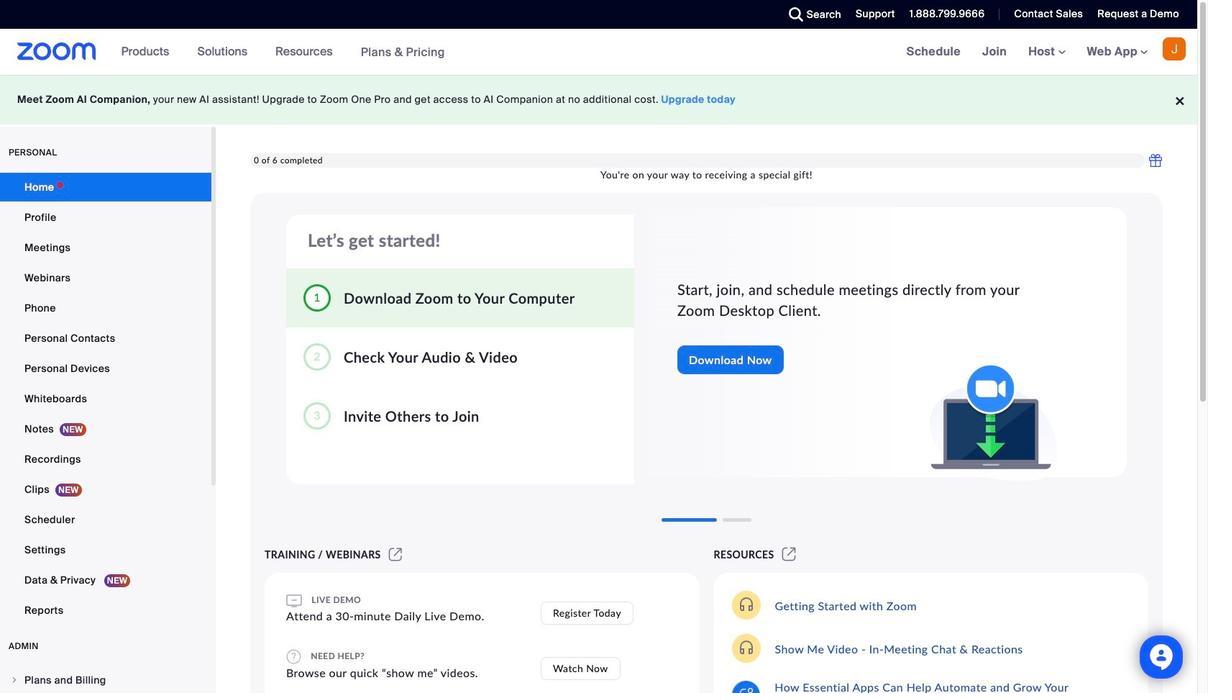 Task type: describe. For each thing, give the bounding box(es) containing it.
product information navigation
[[111, 29, 456, 76]]

personal menu menu
[[0, 173, 212, 626]]

2 window new image from the left
[[780, 548, 799, 561]]

1 window new image from the left
[[387, 548, 405, 561]]

meetings navigation
[[896, 29, 1198, 76]]



Task type: locate. For each thing, give the bounding box(es) containing it.
zoom logo image
[[17, 42, 96, 60]]

1 horizontal spatial window new image
[[780, 548, 799, 561]]

menu item
[[0, 666, 212, 693]]

right image
[[10, 676, 19, 684]]

0 horizontal spatial window new image
[[387, 548, 405, 561]]

profile picture image
[[1164, 37, 1187, 60]]

banner
[[0, 29, 1198, 76]]

footer
[[0, 75, 1198, 124]]

window new image
[[387, 548, 405, 561], [780, 548, 799, 561]]



Task type: vqa. For each thing, say whether or not it's contained in the screenshot.
SETTINGS
no



